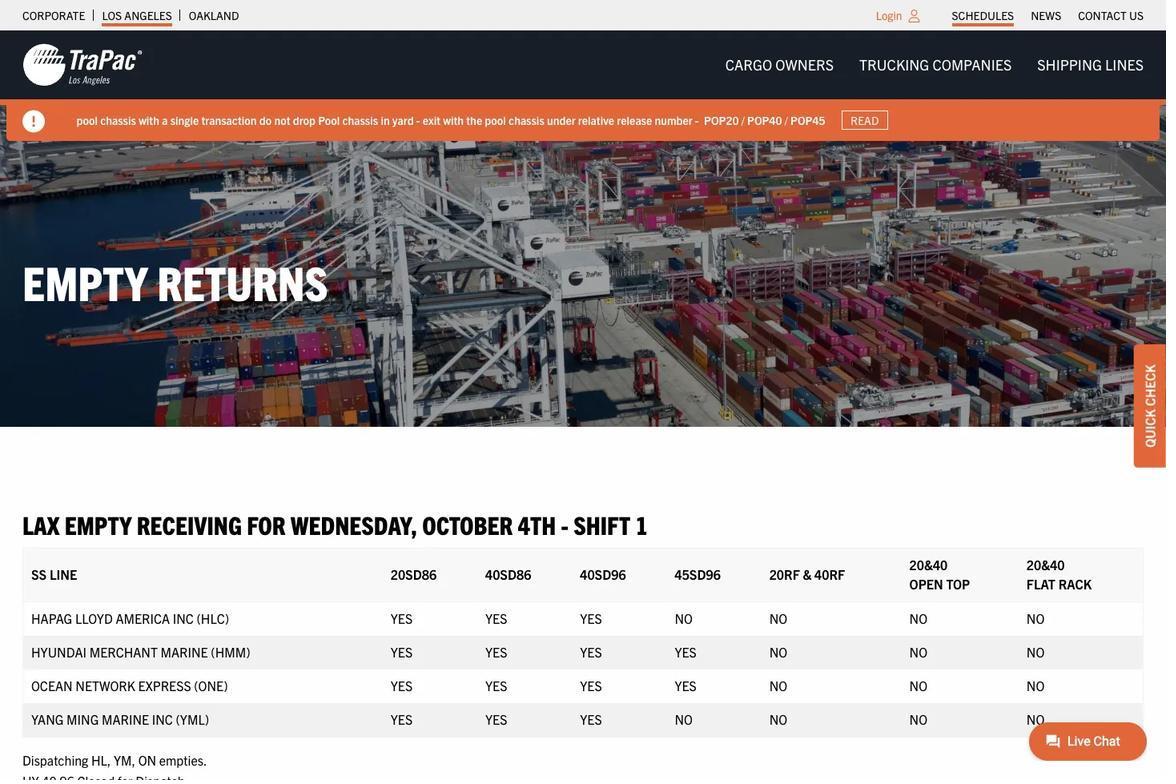 Task type: vqa. For each thing, say whether or not it's contained in the screenshot.
Dispatching HL, YM, ON empties.
yes



Task type: describe. For each thing, give the bounding box(es) containing it.
america
[[116, 611, 170, 627]]

news
[[1031, 8, 1062, 22]]

marine for ming
[[102, 712, 149, 728]]

1 with from the left
[[139, 113, 160, 127]]

read link
[[842, 110, 889, 130]]

contact
[[1079, 8, 1127, 22]]

ss line
[[31, 567, 77, 583]]

schedules link
[[952, 4, 1015, 26]]

quick
[[1143, 409, 1159, 448]]

contact us link
[[1079, 4, 1144, 26]]

owners
[[776, 55, 834, 74]]

corporate
[[22, 8, 85, 22]]

20&40 for open
[[910, 557, 948, 573]]

wednesday,
[[291, 509, 417, 540]]

single
[[171, 113, 199, 127]]

20&40 open top
[[910, 557, 971, 592]]

yard
[[393, 113, 414, 127]]

yang ming marine inc (yml)
[[31, 712, 209, 728]]

release
[[618, 113, 653, 127]]

menu bar containing schedules
[[944, 4, 1153, 26]]

1
[[636, 509, 648, 540]]

shipping lines
[[1038, 55, 1144, 74]]

quick check link
[[1135, 345, 1167, 468]]

do
[[260, 113, 272, 127]]

news link
[[1031, 4, 1062, 26]]

solid image
[[22, 111, 45, 133]]

yang
[[31, 712, 64, 728]]

4th
[[518, 509, 556, 540]]

pop20
[[705, 113, 740, 127]]

the
[[467, 113, 483, 127]]

shift
[[574, 509, 631, 540]]

cargo
[[726, 55, 773, 74]]

1 chassis from the left
[[101, 113, 137, 127]]

empty
[[65, 509, 132, 540]]

relative
[[579, 113, 615, 127]]

los angeles link
[[102, 4, 172, 26]]

shipping
[[1038, 55, 1103, 74]]

a
[[162, 113, 168, 127]]

us
[[1130, 8, 1144, 22]]

2 pool from the left
[[485, 113, 507, 127]]

pop40
[[748, 113, 783, 127]]

40sd86
[[486, 567, 532, 583]]

los
[[102, 8, 122, 22]]

cargo owners link
[[713, 49, 847, 81]]

inc for (hlc)
[[173, 611, 194, 627]]

merchant
[[89, 644, 158, 660]]

2 / from the left
[[785, 113, 789, 127]]

in
[[381, 113, 390, 127]]

top
[[947, 576, 971, 592]]

empty
[[22, 252, 148, 311]]

oakland link
[[189, 4, 239, 26]]

quick check
[[1143, 365, 1159, 448]]

1 horizontal spatial -
[[561, 509, 569, 540]]

contact us
[[1079, 8, 1144, 22]]

40sd96
[[580, 567, 626, 583]]

receiving
[[137, 509, 242, 540]]

hapag
[[31, 611, 72, 627]]

hl,
[[91, 753, 111, 769]]

lines
[[1106, 55, 1144, 74]]

20&40 flat rack
[[1027, 557, 1092, 592]]

transaction
[[202, 113, 257, 127]]

lax empty receiving           for wednesday, october 4th              - shift 1
[[22, 509, 648, 540]]

login
[[876, 8, 903, 22]]

hyundai
[[31, 644, 87, 660]]

3 chassis from the left
[[509, 113, 545, 127]]

2 chassis from the left
[[343, 113, 379, 127]]

read
[[851, 113, 880, 127]]

schedules
[[952, 8, 1015, 22]]

on
[[138, 753, 156, 769]]

companies
[[933, 55, 1012, 74]]

lax
[[22, 509, 60, 540]]

rack
[[1059, 576, 1092, 592]]

for
[[247, 509, 286, 540]]

40rf
[[815, 567, 846, 583]]

ocean
[[31, 678, 73, 694]]



Task type: locate. For each thing, give the bounding box(es) containing it.
1 horizontal spatial chassis
[[343, 113, 379, 127]]

ming
[[67, 712, 99, 728]]

1 horizontal spatial 20&40
[[1027, 557, 1065, 573]]

ocean network express (one)
[[31, 678, 228, 694]]

empty returns
[[22, 252, 328, 311]]

menu bar down light image
[[713, 49, 1157, 81]]

number
[[655, 113, 693, 127]]

pool right the
[[485, 113, 507, 127]]

(one)
[[194, 678, 228, 694]]

-
[[417, 113, 421, 127], [696, 113, 700, 127], [561, 509, 569, 540]]

october
[[422, 509, 513, 540]]

pop45
[[791, 113, 826, 127]]

20sd86
[[391, 567, 437, 583]]

trucking
[[860, 55, 930, 74]]

0 horizontal spatial pool
[[77, 113, 98, 127]]

los angeles image
[[22, 42, 143, 87]]

lloyd
[[75, 611, 113, 627]]

marine for merchant
[[161, 644, 208, 660]]

open
[[910, 576, 944, 592]]

inc left (hlc)
[[173, 611, 194, 627]]

pool right solid icon
[[77, 113, 98, 127]]

0 horizontal spatial 20&40
[[910, 557, 948, 573]]

inc
[[173, 611, 194, 627], [152, 712, 173, 728]]

menu bar
[[944, 4, 1153, 26], [713, 49, 1157, 81]]

banner
[[0, 30, 1167, 141]]

inc left (yml)
[[152, 712, 173, 728]]

with left the
[[444, 113, 464, 127]]

/ left pop40 on the right
[[742, 113, 745, 127]]

menu bar containing cargo owners
[[713, 49, 1157, 81]]

cargo owners
[[726, 55, 834, 74]]

1 20&40 from the left
[[910, 557, 948, 573]]

0 horizontal spatial /
[[742, 113, 745, 127]]

light image
[[909, 10, 920, 22]]

&
[[803, 567, 812, 583]]

banner containing cargo owners
[[0, 30, 1167, 141]]

0 horizontal spatial -
[[417, 113, 421, 127]]

(hlc)
[[197, 611, 229, 627]]

yes
[[391, 611, 413, 627], [486, 611, 508, 627], [580, 611, 602, 627], [391, 644, 413, 660], [486, 644, 508, 660], [580, 644, 602, 660], [675, 644, 697, 660], [391, 678, 413, 694], [486, 678, 508, 694], [580, 678, 602, 694], [675, 678, 697, 694], [391, 712, 413, 728], [486, 712, 508, 728], [580, 712, 602, 728]]

pool chassis with a single transaction  do not drop pool chassis in yard -  exit with the pool chassis under relative release number -  pop20 / pop40 / pop45
[[77, 113, 826, 127]]

returns
[[157, 252, 328, 311]]

20rf & 40rf
[[770, 567, 846, 583]]

empties.
[[159, 753, 207, 769]]

20&40 up open
[[910, 557, 948, 573]]

20rf
[[770, 567, 800, 583]]

0 horizontal spatial with
[[139, 113, 160, 127]]

exit
[[423, 113, 441, 127]]

(yml)
[[176, 712, 209, 728]]

(hmm)
[[211, 644, 250, 660]]

under
[[548, 113, 576, 127]]

ym,
[[114, 753, 135, 769]]

0 vertical spatial inc
[[173, 611, 194, 627]]

- left exit
[[417, 113, 421, 127]]

trucking companies link
[[847, 49, 1025, 81]]

1 pool from the left
[[77, 113, 98, 127]]

1 horizontal spatial marine
[[161, 644, 208, 660]]

dispatching hl, ym, on empties.
[[22, 753, 207, 769]]

20&40 inside 20&40 open top
[[910, 557, 948, 573]]

- right number
[[696, 113, 700, 127]]

0 vertical spatial menu bar
[[944, 4, 1153, 26]]

20&40 for flat
[[1027, 557, 1065, 573]]

trucking companies
[[860, 55, 1012, 74]]

hapag lloyd america inc (hlc)
[[31, 611, 229, 627]]

chassis left in
[[343, 113, 379, 127]]

menu bar up shipping
[[944, 4, 1153, 26]]

0 horizontal spatial chassis
[[101, 113, 137, 127]]

pool
[[319, 113, 340, 127]]

shipping lines link
[[1025, 49, 1157, 81]]

marine
[[161, 644, 208, 660], [102, 712, 149, 728]]

express
[[138, 678, 191, 694]]

20&40 inside 20&40 flat rack
[[1027, 557, 1065, 573]]

corporate link
[[22, 4, 85, 26]]

los angeles
[[102, 8, 172, 22]]

login link
[[876, 8, 903, 22]]

with left a
[[139, 113, 160, 127]]

not
[[275, 113, 291, 127]]

1 horizontal spatial /
[[785, 113, 789, 127]]

0 vertical spatial marine
[[161, 644, 208, 660]]

45sd96
[[675, 567, 721, 583]]

no
[[675, 611, 693, 627], [770, 611, 788, 627], [910, 611, 928, 627], [1027, 611, 1045, 627], [770, 644, 788, 660], [910, 644, 928, 660], [1027, 644, 1045, 660], [770, 678, 788, 694], [910, 678, 928, 694], [1027, 678, 1045, 694], [675, 712, 693, 728], [770, 712, 788, 728], [910, 712, 928, 728], [1027, 712, 1045, 728]]

chassis left under
[[509, 113, 545, 127]]

line
[[50, 567, 77, 583]]

marine down ocean network express (one) on the left bottom
[[102, 712, 149, 728]]

oakland
[[189, 8, 239, 22]]

2 horizontal spatial chassis
[[509, 113, 545, 127]]

20&40
[[910, 557, 948, 573], [1027, 557, 1065, 573]]

chassis
[[101, 113, 137, 127], [343, 113, 379, 127], [509, 113, 545, 127]]

pool
[[77, 113, 98, 127], [485, 113, 507, 127]]

20&40 up flat on the right bottom of the page
[[1027, 557, 1065, 573]]

1 vertical spatial inc
[[152, 712, 173, 728]]

1 horizontal spatial with
[[444, 113, 464, 127]]

check
[[1143, 365, 1159, 406]]

network
[[76, 678, 135, 694]]

dispatching
[[22, 753, 88, 769]]

2 horizontal spatial -
[[696, 113, 700, 127]]

drop
[[293, 113, 316, 127]]

hyundai merchant marine (hmm)
[[31, 644, 250, 660]]

chassis left a
[[101, 113, 137, 127]]

1 vertical spatial marine
[[102, 712, 149, 728]]

0 horizontal spatial marine
[[102, 712, 149, 728]]

2 20&40 from the left
[[1027, 557, 1065, 573]]

1 horizontal spatial pool
[[485, 113, 507, 127]]

- right 4th
[[561, 509, 569, 540]]

marine up express
[[161, 644, 208, 660]]

ss
[[31, 567, 47, 583]]

flat
[[1027, 576, 1056, 592]]

/
[[742, 113, 745, 127], [785, 113, 789, 127]]

/ left pop45
[[785, 113, 789, 127]]

angeles
[[124, 8, 172, 22]]

inc for (yml)
[[152, 712, 173, 728]]

1 vertical spatial menu bar
[[713, 49, 1157, 81]]

1 / from the left
[[742, 113, 745, 127]]

2 with from the left
[[444, 113, 464, 127]]



